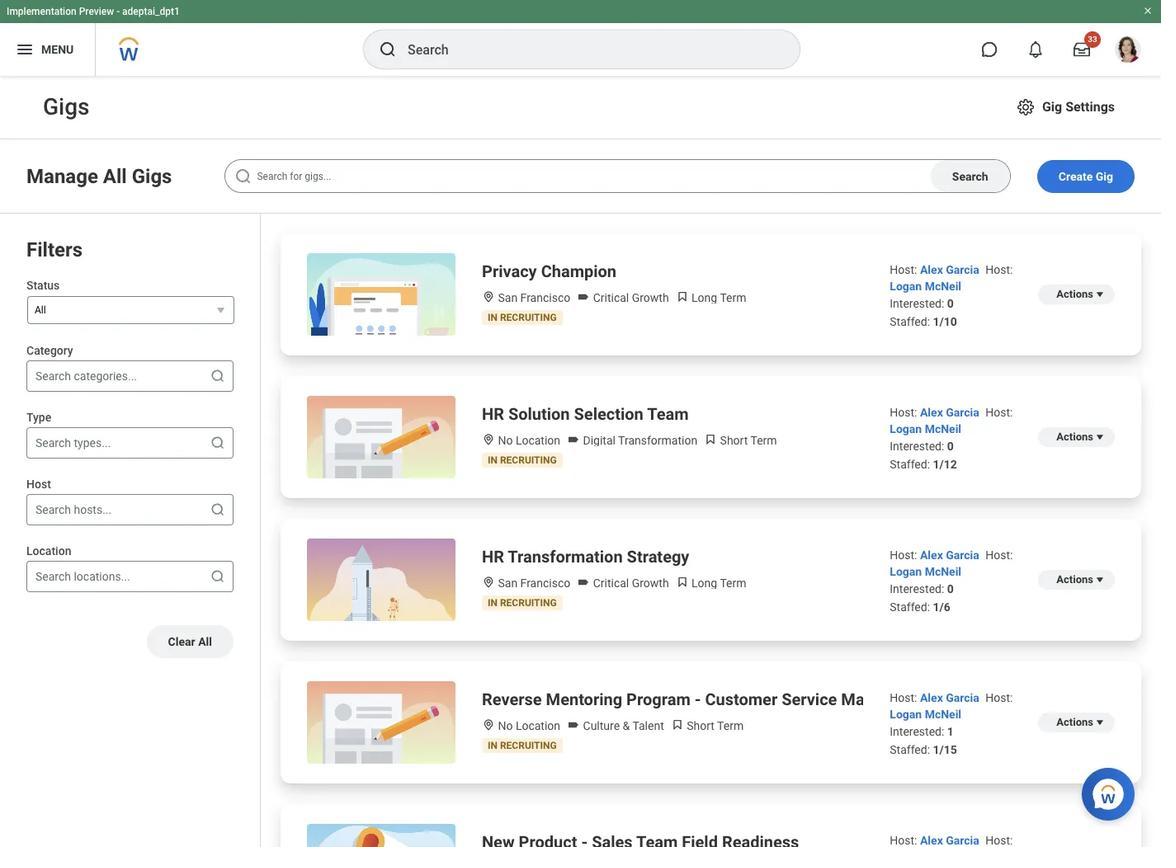 Task type: locate. For each thing, give the bounding box(es) containing it.
garcia for privacy champion
[[946, 263, 979, 276]]

3 in recruiting from the top
[[488, 597, 557, 609]]

0 vertical spatial growth
[[632, 291, 669, 304]]

2 actions button from the top
[[1038, 427, 1115, 447]]

critical right tag icon
[[593, 577, 629, 590]]

category
[[26, 344, 73, 357]]

media mylearning image for privacy champion
[[676, 290, 689, 304]]

0 vertical spatial no location
[[495, 434, 560, 447]]

in recruiting for transformation
[[488, 597, 557, 609]]

mcneil for hr solution selection team
[[925, 423, 961, 436]]

1 hr from the top
[[482, 404, 504, 424]]

1 staffed: from the top
[[890, 315, 930, 328]]

0 vertical spatial critical
[[593, 291, 629, 304]]

growth for champion
[[632, 291, 669, 304]]

2 vertical spatial all
[[198, 635, 212, 649]]

in for hr solution selection team
[[488, 455, 498, 466]]

mcneil up 1
[[925, 708, 961, 721]]

francisco
[[520, 291, 570, 304], [520, 577, 570, 590]]

no location
[[495, 434, 560, 447], [495, 720, 560, 733]]

mcneil up 1/12
[[925, 423, 961, 436]]

create gig button
[[1037, 160, 1135, 193]]

staffed: inside host: alex garcia host: logan mcneil interested: 0 staffed: 1/12
[[890, 458, 930, 471]]

logan mcneil button for hr transformation strategy
[[890, 565, 961, 578]]

culture
[[583, 720, 620, 733]]

garcia inside host: alex garcia host: logan mcneil interested: 0 staffed: 1/6
[[946, 549, 979, 562]]

location image for hr transformation strategy
[[482, 576, 495, 589]]

-
[[116, 6, 120, 17], [695, 690, 701, 710]]

in recruiting for solution
[[488, 455, 557, 466]]

alex garcia button for reverse mentoring program - customer service management
[[920, 692, 982, 705]]

gig inside create gig button
[[1096, 170, 1113, 183]]

staffed: left 1/10
[[890, 315, 930, 328]]

1 vertical spatial long
[[692, 577, 717, 590]]

- right program on the right bottom of the page
[[695, 690, 701, 710]]

1 alex garcia button from the top
[[920, 263, 982, 276]]

1 recruiting from the top
[[500, 312, 557, 323]]

type
[[26, 411, 51, 424]]

transformation
[[618, 434, 697, 447], [508, 547, 623, 567]]

2 in from the top
[[488, 455, 498, 466]]

tag image down mentoring
[[567, 719, 580, 732]]

mcneil inside host: alex garcia host: logan mcneil interested: 0 staffed: 1/10
[[925, 280, 961, 293]]

2 vertical spatial 0
[[947, 583, 954, 596]]

4 recruiting from the top
[[500, 740, 557, 752]]

gig settings button
[[1009, 91, 1121, 124]]

1 san francisco from the top
[[495, 291, 570, 304]]

0 vertical spatial -
[[116, 6, 120, 17]]

actions button for program
[[1038, 713, 1115, 733]]

status element down solution
[[488, 455, 557, 466]]

mcneil inside host: alex garcia host: logan mcneil interested: 0 staffed: 1/12
[[925, 423, 961, 436]]

management
[[841, 690, 939, 710]]

recruiting for champion
[[500, 312, 557, 323]]

garcia up 1
[[946, 692, 979, 705]]

search image
[[378, 40, 398, 59], [234, 167, 254, 186], [210, 368, 226, 385], [210, 435, 226, 451]]

1 francisco from the top
[[520, 291, 570, 304]]

0 vertical spatial all
[[103, 165, 127, 188]]

alex garcia button
[[920, 263, 982, 276], [920, 406, 982, 419], [920, 549, 982, 562], [920, 692, 982, 705]]

4 alex garcia button from the top
[[920, 692, 982, 705]]

0 vertical spatial location image
[[482, 433, 495, 446]]

menu button
[[0, 23, 95, 76]]

2 critical growth from the top
[[590, 577, 669, 590]]

logan
[[890, 280, 922, 293], [890, 423, 922, 436], [890, 565, 922, 578], [890, 708, 922, 721]]

gear image
[[1016, 97, 1036, 117]]

in recruiting down hr transformation strategy link
[[488, 597, 557, 609]]

1 0 from the top
[[947, 297, 954, 310]]

transformation for digital
[[618, 434, 697, 447]]

1 in recruiting from the top
[[488, 312, 557, 323]]

0 vertical spatial long
[[692, 291, 717, 304]]

no location down solution
[[495, 434, 560, 447]]

caret down image
[[1093, 288, 1107, 301], [1093, 431, 1107, 444], [1093, 574, 1107, 587], [1093, 716, 1107, 729]]

media mylearning image right the talent on the bottom right of page
[[671, 719, 684, 732]]

status element down hr transformation strategy link
[[488, 597, 557, 609]]

san francisco left tag icon
[[495, 577, 570, 590]]

critical growth
[[590, 291, 669, 304], [590, 577, 669, 590]]

0 horizontal spatial media mylearning image
[[676, 290, 689, 304]]

3 status element from the top
[[488, 597, 557, 609]]

1
[[947, 725, 954, 739]]

adeptai_dpt1
[[122, 6, 180, 17]]

no location down reverse
[[495, 720, 560, 733]]

4 actions from the top
[[1057, 716, 1093, 729]]

no down solution
[[498, 434, 513, 447]]

4 interested: from the top
[[890, 725, 944, 739]]

interested: up the 1/6
[[890, 583, 944, 596]]

2 status element from the top
[[488, 455, 557, 466]]

1 vertical spatial short term
[[684, 720, 744, 733]]

4 status element from the top
[[488, 740, 557, 752]]

3 recruiting from the top
[[500, 597, 557, 609]]

staffed: inside host: alex garcia host: logan mcneil interested: 1 staffed: 1/15
[[890, 744, 930, 757]]

location up search locations...
[[26, 545, 71, 558]]

mentoring
[[546, 690, 622, 710]]

search inside button
[[952, 170, 988, 183]]

alex garcia button up 1/12
[[920, 406, 982, 419]]

all for manage
[[103, 165, 127, 188]]

gig inside the "gig settings" dropdown button
[[1042, 99, 1062, 115]]

alex up the 1/6
[[920, 549, 943, 562]]

alex for reverse mentoring program - customer service management
[[920, 692, 943, 705]]

2 critical from the top
[[593, 577, 629, 590]]

clear all button
[[147, 626, 234, 659]]

4 staffed: from the top
[[890, 744, 930, 757]]

location
[[516, 434, 560, 447], [26, 545, 71, 558], [516, 720, 560, 733]]

actions button
[[1038, 285, 1115, 304], [1038, 427, 1115, 447], [1038, 570, 1115, 590], [1038, 713, 1115, 733]]

logan mcneil button up 1/12
[[890, 423, 961, 436]]

1 garcia from the top
[[946, 263, 979, 276]]

2 in recruiting from the top
[[488, 455, 557, 466]]

garcia inside host: alex garcia host: logan mcneil interested: 0 staffed: 1/10
[[946, 263, 979, 276]]

status element for transformation
[[488, 597, 557, 609]]

mcneil inside host: alex garcia host: logan mcneil interested: 1 staffed: 1/15
[[925, 708, 961, 721]]

0 vertical spatial san francisco
[[495, 291, 570, 304]]

alex garcia button up the 1/6
[[920, 549, 982, 562]]

3 actions from the top
[[1057, 574, 1093, 586]]

- right the preview
[[116, 6, 120, 17]]

logan inside host: alex garcia host: logan mcneil interested: 1 staffed: 1/15
[[890, 708, 922, 721]]

0 for selection
[[947, 440, 954, 453]]

2 staffed: from the top
[[890, 458, 930, 471]]

search image
[[210, 502, 226, 518], [210, 569, 226, 585]]

0 inside host: alex garcia host: logan mcneil interested: 0 staffed: 1/6
[[947, 583, 954, 596]]

1 search image from the top
[[210, 502, 226, 518]]

1 vertical spatial hr
[[482, 547, 504, 567]]

1 in from the top
[[488, 312, 498, 323]]

1 vertical spatial 0
[[947, 440, 954, 453]]

search for search
[[952, 170, 988, 183]]

1 vertical spatial all
[[35, 304, 46, 316]]

Search Workday  search field
[[408, 31, 766, 68]]

3 mcneil from the top
[[925, 565, 961, 578]]

3 staffed: from the top
[[890, 601, 930, 614]]

3 alex from the top
[[920, 549, 943, 562]]

tag image for champion
[[577, 290, 590, 304]]

interested: inside host: alex garcia host: logan mcneil interested: 1 staffed: 1/15
[[890, 725, 944, 739]]

1 vertical spatial francisco
[[520, 577, 570, 590]]

4 actions button from the top
[[1038, 713, 1115, 733]]

location image
[[482, 290, 495, 304]]

in for reverse mentoring program - customer service management
[[488, 740, 498, 752]]

alex up 1/12
[[920, 406, 943, 419]]

alex
[[920, 263, 943, 276], [920, 406, 943, 419], [920, 549, 943, 562], [920, 692, 943, 705]]

media mylearning image
[[676, 290, 689, 304], [704, 433, 717, 446]]

2 horizontal spatial all
[[198, 635, 212, 649]]

notifications large image
[[1027, 41, 1044, 58]]

interested: inside host: alex garcia host: logan mcneil interested: 0 staffed: 1/12
[[890, 440, 944, 453]]

2 garcia from the top
[[946, 406, 979, 419]]

no down reverse
[[498, 720, 513, 733]]

1 growth from the top
[[632, 291, 669, 304]]

2 san francisco from the top
[[495, 577, 570, 590]]

tag image down champion
[[577, 290, 590, 304]]

recruiting down hr transformation strategy link
[[500, 597, 557, 609]]

1 vertical spatial san
[[498, 577, 518, 590]]

2 francisco from the top
[[520, 577, 570, 590]]

1 logan from the top
[[890, 280, 922, 293]]

alex inside host: alex garcia host: logan mcneil interested: 1 staffed: 1/15
[[920, 692, 943, 705]]

2 long term from the top
[[689, 577, 746, 590]]

2 alex garcia button from the top
[[920, 406, 982, 419]]

critical down champion
[[593, 291, 629, 304]]

all right clear
[[198, 635, 212, 649]]

growth for transformation
[[632, 577, 669, 590]]

1 vertical spatial gig
[[1096, 170, 1113, 183]]

1 vertical spatial transformation
[[508, 547, 623, 567]]

0 vertical spatial search image
[[210, 502, 226, 518]]

1 no from the top
[[498, 434, 513, 447]]

garcia for hr solution selection team
[[946, 406, 979, 419]]

hr for hr transformation strategy
[[482, 547, 504, 567]]

2 location image from the top
[[482, 576, 495, 589]]

san
[[498, 291, 518, 304], [498, 577, 518, 590]]

3 alex garcia button from the top
[[920, 549, 982, 562]]

growth
[[632, 291, 669, 304], [632, 577, 669, 590]]

hr transformation strategy
[[482, 547, 689, 567]]

1 vertical spatial -
[[695, 690, 701, 710]]

preview
[[79, 6, 114, 17]]

0 vertical spatial short term
[[717, 434, 777, 447]]

mcneil
[[925, 280, 961, 293], [925, 423, 961, 436], [925, 565, 961, 578], [925, 708, 961, 721]]

2 vertical spatial location
[[516, 720, 560, 733]]

1 vertical spatial short
[[687, 720, 715, 733]]

2 no from the top
[[498, 720, 513, 733]]

0 vertical spatial media mylearning image
[[676, 576, 689, 589]]

interested: for hr solution selection team
[[890, 440, 944, 453]]

recruiting down reverse
[[500, 740, 557, 752]]

1 no location from the top
[[495, 434, 560, 447]]

critical growth down strategy at the right
[[590, 577, 669, 590]]

2 no location from the top
[[495, 720, 560, 733]]

0 horizontal spatial gig
[[1042, 99, 1062, 115]]

4 caret down image from the top
[[1093, 716, 1107, 729]]

san francisco
[[495, 291, 570, 304], [495, 577, 570, 590]]

actions for strategy
[[1057, 574, 1093, 586]]

1 vertical spatial no location
[[495, 720, 560, 733]]

0 vertical spatial long term
[[689, 291, 746, 304]]

clear all
[[168, 635, 212, 649]]

hr solution selection team
[[482, 404, 689, 424]]

term for program
[[717, 720, 744, 733]]

4 garcia from the top
[[946, 692, 979, 705]]

types...
[[74, 437, 111, 450]]

mcneil up 1/10
[[925, 280, 961, 293]]

all left the gigs
[[103, 165, 127, 188]]

3 actions button from the top
[[1038, 570, 1115, 590]]

all
[[103, 165, 127, 188], [35, 304, 46, 316], [198, 635, 212, 649]]

mcneil up the 1/6
[[925, 565, 961, 578]]

gig settings
[[1042, 99, 1115, 115]]

0 horizontal spatial -
[[116, 6, 120, 17]]

3 0 from the top
[[947, 583, 954, 596]]

garcia up the 1/6
[[946, 549, 979, 562]]

implementation preview -   adeptai_dpt1
[[7, 6, 180, 17]]

san right location icon
[[498, 291, 518, 304]]

2 logan from the top
[[890, 423, 922, 436]]

1 long from the top
[[692, 291, 717, 304]]

interested: for reverse mentoring program - customer service management
[[890, 725, 944, 739]]

1 actions from the top
[[1057, 288, 1093, 300]]

term for strategy
[[720, 577, 746, 590]]

2 recruiting from the top
[[500, 455, 557, 466]]

1 alex from the top
[[920, 263, 943, 276]]

recruiting down solution
[[500, 455, 557, 466]]

0 vertical spatial francisco
[[520, 291, 570, 304]]

tag image
[[577, 290, 590, 304], [567, 433, 580, 446], [567, 719, 580, 732]]

0 vertical spatial no
[[498, 434, 513, 447]]

1 vertical spatial media mylearning image
[[704, 433, 717, 446]]

san left tag icon
[[498, 577, 518, 590]]

1 location image from the top
[[482, 433, 495, 446]]

critical for transformation
[[593, 577, 629, 590]]

all inside button
[[198, 635, 212, 649]]

critical growth down champion
[[590, 291, 669, 304]]

garcia for hr transformation strategy
[[946, 549, 979, 562]]

customer
[[705, 690, 777, 710]]

garcia inside host: alex garcia host: logan mcneil interested: 1 staffed: 1/15
[[946, 692, 979, 705]]

staffed: left 1/15 on the bottom right of page
[[890, 744, 930, 757]]

2 growth from the top
[[632, 577, 669, 590]]

1 horizontal spatial all
[[103, 165, 127, 188]]

1 vertical spatial no
[[498, 720, 513, 733]]

1 san from the top
[[498, 291, 518, 304]]

filters
[[26, 238, 83, 262]]

0 vertical spatial media mylearning image
[[676, 290, 689, 304]]

1 vertical spatial critical
[[593, 577, 629, 590]]

0 horizontal spatial all
[[35, 304, 46, 316]]

3 interested: from the top
[[890, 583, 944, 596]]

logan mcneil button up 1
[[890, 708, 961, 721]]

2 mcneil from the top
[[925, 423, 961, 436]]

alex inside host: alex garcia host: logan mcneil interested: 0 staffed: 1/6
[[920, 549, 943, 562]]

1 mcneil from the top
[[925, 280, 961, 293]]

1 logan mcneil button from the top
[[890, 280, 961, 293]]

4 alex from the top
[[920, 692, 943, 705]]

logan inside host: alex garcia host: logan mcneil interested: 0 staffed: 1/10
[[890, 280, 922, 293]]

1 critical growth from the top
[[590, 291, 669, 304]]

1 critical from the top
[[593, 291, 629, 304]]

logan mcneil button for hr solution selection team
[[890, 423, 961, 436]]

tag image left digital
[[567, 433, 580, 446]]

0 inside host: alex garcia host: logan mcneil interested: 0 staffed: 1/12
[[947, 440, 954, 453]]

location image
[[482, 433, 495, 446], [482, 576, 495, 589], [482, 719, 495, 732]]

term for selection
[[750, 434, 777, 447]]

short term
[[717, 434, 777, 447], [684, 720, 744, 733]]

status element
[[488, 312, 557, 323], [488, 455, 557, 466], [488, 597, 557, 609], [488, 740, 557, 752]]

staffed: left the 1/6
[[890, 601, 930, 614]]

1 vertical spatial critical growth
[[590, 577, 669, 590]]

in
[[488, 312, 498, 323], [488, 455, 498, 466], [488, 597, 498, 609], [488, 740, 498, 752]]

alex garcia button up 1
[[920, 692, 982, 705]]

critical
[[593, 291, 629, 304], [593, 577, 629, 590]]

alex for privacy champion
[[920, 263, 943, 276]]

interested: inside host: alex garcia host: logan mcneil interested: 0 staffed: 1/10
[[890, 297, 944, 310]]

alex inside host: alex garcia host: logan mcneil interested: 0 staffed: 1/12
[[920, 406, 943, 419]]

0 vertical spatial transformation
[[618, 434, 697, 447]]

3 logan mcneil button from the top
[[890, 565, 961, 578]]

4 in recruiting from the top
[[488, 740, 557, 752]]

alex inside host: alex garcia host: logan mcneil interested: 0 staffed: 1/10
[[920, 263, 943, 276]]

create
[[1059, 170, 1093, 183]]

alex up 1/15 on the bottom right of page
[[920, 692, 943, 705]]

logan mcneil button
[[890, 280, 961, 293], [890, 423, 961, 436], [890, 565, 961, 578], [890, 708, 961, 721]]

critical growth for champion
[[590, 291, 669, 304]]

2 interested: from the top
[[890, 440, 944, 453]]

short term for team
[[717, 434, 777, 447]]

gig right gear icon
[[1042, 99, 1062, 115]]

logan inside host: alex garcia host: logan mcneil interested: 0 staffed: 1/6
[[890, 565, 922, 578]]

staffed:
[[890, 315, 930, 328], [890, 458, 930, 471], [890, 601, 930, 614], [890, 744, 930, 757]]

1 vertical spatial long term
[[689, 577, 746, 590]]

0
[[947, 297, 954, 310], [947, 440, 954, 453], [947, 583, 954, 596]]

1 vertical spatial search image
[[210, 569, 226, 585]]

0 vertical spatial tag image
[[577, 290, 590, 304]]

logan mcneil button up 1/10
[[890, 280, 961, 293]]

actions button for selection
[[1038, 427, 1115, 447]]

host: alex garcia host: logan mcneil interested: 1 staffed: 1/15
[[890, 692, 1013, 757]]

0 up the 1/6
[[947, 583, 954, 596]]

staffed: inside host: alex garcia host: logan mcneil interested: 0 staffed: 1/6
[[890, 601, 930, 614]]

reverse
[[482, 690, 542, 710]]

2 logan mcneil button from the top
[[890, 423, 961, 436]]

1 horizontal spatial short
[[720, 434, 748, 447]]

2 0 from the top
[[947, 440, 954, 453]]

san for hr
[[498, 577, 518, 590]]

long
[[692, 291, 717, 304], [692, 577, 717, 590]]

san francisco for champion
[[495, 291, 570, 304]]

search image for search locations...
[[210, 569, 226, 585]]

hr for hr solution selection team
[[482, 404, 504, 424]]

francisco left tag icon
[[520, 577, 570, 590]]

transformation down team
[[618, 434, 697, 447]]

2 vertical spatial location image
[[482, 719, 495, 732]]

0 vertical spatial critical growth
[[590, 291, 669, 304]]

francisco down privacy champion link
[[520, 291, 570, 304]]

0 up 1/10
[[947, 297, 954, 310]]

interested: up 1/12
[[890, 440, 944, 453]]

1 vertical spatial san francisco
[[495, 577, 570, 590]]

actions button for strategy
[[1038, 570, 1115, 590]]

1 caret down image from the top
[[1093, 288, 1107, 301]]

transformation up tag icon
[[508, 547, 623, 567]]

mcneil for privacy champion
[[925, 280, 961, 293]]

in recruiting down solution
[[488, 455, 557, 466]]

media mylearning image down strategy at the right
[[676, 576, 689, 589]]

0 vertical spatial hr
[[482, 404, 504, 424]]

2 alex from the top
[[920, 406, 943, 419]]

long term for hr transformation strategy
[[689, 577, 746, 590]]

1 status element from the top
[[488, 312, 557, 323]]

0 vertical spatial location
[[516, 434, 560, 447]]

2 caret down image from the top
[[1093, 431, 1107, 444]]

2 hr from the top
[[482, 547, 504, 567]]

staffed: left 1/12
[[890, 458, 930, 471]]

in recruiting
[[488, 312, 557, 323], [488, 455, 557, 466], [488, 597, 557, 609], [488, 740, 557, 752]]

service
[[782, 690, 837, 710]]

mcneil inside host: alex garcia host: logan mcneil interested: 0 staffed: 1/6
[[925, 565, 961, 578]]

1 vertical spatial location
[[26, 545, 71, 558]]

host:
[[890, 263, 917, 276], [986, 263, 1013, 276], [890, 406, 917, 419], [986, 406, 1013, 419], [890, 549, 917, 562], [986, 549, 1013, 562], [890, 692, 917, 705], [986, 692, 1013, 705]]

gig right the create
[[1096, 170, 1113, 183]]

list
[[261, 214, 1161, 847]]

3 in from the top
[[488, 597, 498, 609]]

0 vertical spatial gig
[[1042, 99, 1062, 115]]

Search text field
[[225, 159, 1011, 193]]

4 logan from the top
[[890, 708, 922, 721]]

no location for mentoring
[[495, 720, 560, 733]]

- inside menu banner
[[116, 6, 120, 17]]

staffed: inside host: alex garcia host: logan mcneil interested: 0 staffed: 1/10
[[890, 315, 930, 328]]

transformation for hr
[[508, 547, 623, 567]]

actions for selection
[[1057, 431, 1093, 443]]

1 horizontal spatial gig
[[1096, 170, 1113, 183]]

digital
[[583, 434, 616, 447]]

profile logan mcneil image
[[1115, 36, 1141, 66]]

0 vertical spatial san
[[498, 291, 518, 304]]

3 caret down image from the top
[[1093, 574, 1107, 587]]

3 location image from the top
[[482, 719, 495, 732]]

search hosts...
[[35, 503, 112, 517]]

alex up 1/10
[[920, 263, 943, 276]]

0 for strategy
[[947, 583, 954, 596]]

2 search image from the top
[[210, 569, 226, 585]]

2 actions from the top
[[1057, 431, 1093, 443]]

alex for hr solution selection team
[[920, 406, 943, 419]]

search
[[952, 170, 988, 183], [35, 370, 71, 383], [35, 437, 71, 450], [35, 503, 71, 517], [35, 570, 71, 583]]

strategy
[[627, 547, 689, 567]]

garcia up 1/12
[[946, 406, 979, 419]]

recruiting
[[500, 312, 557, 323], [500, 455, 557, 466], [500, 597, 557, 609], [500, 740, 557, 752]]

interested: up 1/10
[[890, 297, 944, 310]]

interested: up 1/15 on the bottom right of page
[[890, 725, 944, 739]]

0 vertical spatial short
[[720, 434, 748, 447]]

1 vertical spatial growth
[[632, 577, 669, 590]]

1 long term from the top
[[689, 291, 746, 304]]

in recruiting down reverse
[[488, 740, 557, 752]]

hr
[[482, 404, 504, 424], [482, 547, 504, 567]]

in recruiting down location icon
[[488, 312, 557, 323]]

logan mcneil button up the 1/6
[[890, 565, 961, 578]]

4 in from the top
[[488, 740, 498, 752]]

logan inside host: alex garcia host: logan mcneil interested: 0 staffed: 1/12
[[890, 423, 922, 436]]

interested: inside host: alex garcia host: logan mcneil interested: 0 staffed: 1/6
[[890, 583, 944, 596]]

3 logan from the top
[[890, 565, 922, 578]]

2 san from the top
[[498, 577, 518, 590]]

0 horizontal spatial short
[[687, 720, 715, 733]]

1 vertical spatial location image
[[482, 576, 495, 589]]

garcia inside host: alex garcia host: logan mcneil interested: 0 staffed: 1/12
[[946, 406, 979, 419]]

2 vertical spatial tag image
[[567, 719, 580, 732]]

location down solution
[[516, 434, 560, 447]]

alex garcia button up 1/10
[[920, 263, 982, 276]]

long term
[[689, 291, 746, 304], [689, 577, 746, 590]]

4 mcneil from the top
[[925, 708, 961, 721]]

media mylearning image
[[676, 576, 689, 589], [671, 719, 684, 732]]

gig
[[1042, 99, 1062, 115], [1096, 170, 1113, 183]]

2 long from the top
[[692, 577, 717, 590]]

actions
[[1057, 288, 1093, 300], [1057, 431, 1093, 443], [1057, 574, 1093, 586], [1057, 716, 1093, 729]]

0 vertical spatial 0
[[947, 297, 954, 310]]

location for reverse
[[516, 720, 560, 733]]

san francisco down privacy champion link
[[495, 291, 570, 304]]

status element down reverse
[[488, 740, 557, 752]]

0 up 1/12
[[947, 440, 954, 453]]

garcia up 1/10
[[946, 263, 979, 276]]

location down reverse
[[516, 720, 560, 733]]

interested: for hr transformation strategy
[[890, 583, 944, 596]]

1 vertical spatial media mylearning image
[[671, 719, 684, 732]]

4 logan mcneil button from the top
[[890, 708, 961, 721]]

1 horizontal spatial media mylearning image
[[704, 433, 717, 446]]

hosts...
[[74, 503, 112, 517]]

3 garcia from the top
[[946, 549, 979, 562]]

alex garcia button for privacy champion
[[920, 263, 982, 276]]

recruiting down privacy
[[500, 312, 557, 323]]

logan for hr solution selection team
[[890, 423, 922, 436]]

1 vertical spatial tag image
[[567, 433, 580, 446]]

all down status
[[35, 304, 46, 316]]

in recruiting for champion
[[488, 312, 557, 323]]

host: alex garcia host: logan mcneil interested: 0 staffed: 1/10
[[890, 263, 1013, 328]]

status element down location icon
[[488, 312, 557, 323]]

garcia
[[946, 263, 979, 276], [946, 406, 979, 419], [946, 549, 979, 562], [946, 692, 979, 705]]

1 interested: from the top
[[890, 297, 944, 310]]

create gig
[[1059, 170, 1113, 183]]



Task type: vqa. For each thing, say whether or not it's contained in the screenshot.
Headcount
no



Task type: describe. For each thing, give the bounding box(es) containing it.
33
[[1088, 35, 1097, 44]]

caret down image for selection
[[1093, 431, 1107, 444]]

menu banner
[[0, 0, 1161, 76]]

no location for solution
[[495, 434, 560, 447]]

logan for hr transformation strategy
[[890, 565, 922, 578]]

host: alex garcia host: logan mcneil interested: 0 staffed: 1/6
[[890, 549, 1013, 614]]

talent
[[632, 720, 664, 733]]

short term for -
[[684, 720, 744, 733]]

host
[[26, 478, 51, 491]]

champion
[[541, 262, 616, 281]]

team
[[647, 404, 689, 424]]

privacy champion link
[[482, 260, 616, 283]]

program
[[626, 690, 690, 710]]

short for team
[[720, 434, 748, 447]]

privacy champion
[[482, 262, 616, 281]]

hr transformation strategy link
[[482, 545, 689, 569]]

alex for hr transformation strategy
[[920, 549, 943, 562]]

media mylearning image for program
[[671, 719, 684, 732]]

long term for privacy champion
[[689, 291, 746, 304]]

caret down image for program
[[1093, 716, 1107, 729]]

francisco for champion
[[520, 291, 570, 304]]

mcneil for reverse mentoring program - customer service management
[[925, 708, 961, 721]]

33 button
[[1064, 31, 1101, 68]]

mcneil for hr transformation strategy
[[925, 565, 961, 578]]

inbox large image
[[1074, 41, 1090, 58]]

francisco for transformation
[[520, 577, 570, 590]]

gigs
[[132, 165, 172, 188]]

logan for privacy champion
[[890, 280, 922, 293]]

recruiting for mentoring
[[500, 740, 557, 752]]

reverse mentoring program - customer service management link
[[482, 688, 939, 711]]

1/12
[[933, 458, 957, 471]]

culture & talent
[[580, 720, 664, 733]]

in for hr transformation strategy
[[488, 597, 498, 609]]

recruiting for solution
[[500, 455, 557, 466]]

status element for mentoring
[[488, 740, 557, 752]]

staffed: for selection
[[890, 458, 930, 471]]

hr solution selection team link
[[482, 403, 689, 426]]

close environment banner image
[[1143, 6, 1153, 16]]

search types...
[[35, 437, 111, 450]]

1/10
[[933, 315, 957, 328]]

status element for solution
[[488, 455, 557, 466]]

digital transformation
[[580, 434, 697, 447]]

1 horizontal spatial -
[[695, 690, 701, 710]]

search image for search hosts...
[[210, 502, 226, 518]]

media mylearning image for strategy
[[676, 576, 689, 589]]

locations...
[[74, 570, 130, 583]]

status
[[26, 279, 60, 292]]

1/15
[[933, 744, 957, 757]]

location image for hr solution selection team
[[482, 433, 495, 446]]

search for search categories...
[[35, 370, 71, 383]]

&
[[623, 720, 630, 733]]

implementation
[[7, 6, 76, 17]]

long for hr transformation strategy
[[692, 577, 717, 590]]

host: alex garcia host: logan mcneil interested: 0 staffed: 1/12
[[890, 406, 1013, 471]]

manage all gigs
[[26, 165, 172, 188]]

clear
[[168, 635, 195, 649]]

menu
[[41, 43, 74, 56]]

search for search types...
[[35, 437, 71, 450]]

san for privacy
[[498, 291, 518, 304]]

manage
[[26, 165, 98, 188]]

in recruiting for mentoring
[[488, 740, 557, 752]]

tag image for solution
[[567, 433, 580, 446]]

all button
[[27, 296, 234, 324]]

solution
[[508, 404, 570, 424]]

status element for champion
[[488, 312, 557, 323]]

settings
[[1065, 99, 1115, 115]]

staffed: for program
[[890, 744, 930, 757]]

critical growth for transformation
[[590, 577, 669, 590]]

all inside popup button
[[35, 304, 46, 316]]

justify image
[[15, 40, 35, 59]]

tag image
[[577, 576, 590, 589]]

0 inside host: alex garcia host: logan mcneil interested: 0 staffed: 1/10
[[947, 297, 954, 310]]

selection
[[574, 404, 643, 424]]

logan mcneil button for privacy champion
[[890, 280, 961, 293]]

media mylearning image for hr solution selection team
[[704, 433, 717, 446]]

categories...
[[74, 370, 137, 383]]

no for reverse
[[498, 720, 513, 733]]

location image for reverse mentoring program - customer service management
[[482, 719, 495, 732]]

search button
[[931, 160, 1010, 192]]

search for search hosts...
[[35, 503, 71, 517]]

1/6
[[933, 601, 951, 614]]

all for clear
[[198, 635, 212, 649]]

location for hr
[[516, 434, 560, 447]]

san francisco for transformation
[[495, 577, 570, 590]]

tag image for mentoring
[[567, 719, 580, 732]]

alex garcia button for hr transformation strategy
[[920, 549, 982, 562]]

interested: for privacy champion
[[890, 297, 944, 310]]

search categories...
[[35, 370, 137, 383]]

reverse mentoring program - customer service management
[[482, 690, 939, 710]]

recruiting for transformation
[[500, 597, 557, 609]]

no for hr
[[498, 434, 513, 447]]

caret down image for strategy
[[1093, 574, 1107, 587]]

alex garcia button for hr solution selection team
[[920, 406, 982, 419]]

search for search locations...
[[35, 570, 71, 583]]

actions for program
[[1057, 716, 1093, 729]]

in for privacy champion
[[488, 312, 498, 323]]

privacy
[[482, 262, 537, 281]]

list containing privacy champion
[[261, 214, 1161, 847]]

logan mcneil button for reverse mentoring program - customer service management
[[890, 708, 961, 721]]

search locations...
[[35, 570, 130, 583]]

critical for champion
[[593, 291, 629, 304]]

logan for reverse mentoring program - customer service management
[[890, 708, 922, 721]]

1 actions button from the top
[[1038, 285, 1115, 304]]

short for -
[[687, 720, 715, 733]]

garcia for reverse mentoring program - customer service management
[[946, 692, 979, 705]]

staffed: for strategy
[[890, 601, 930, 614]]



